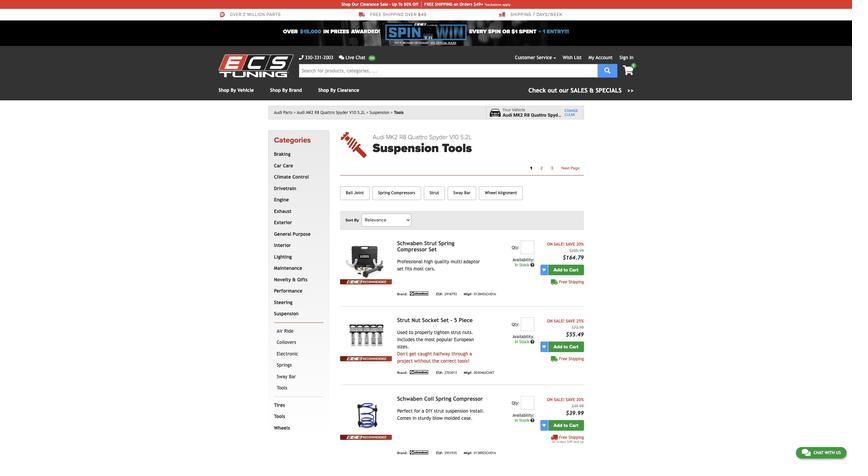 Task type: describe. For each thing, give the bounding box(es) containing it.
live
[[346, 55, 355, 60]]

sale! for $55.49
[[554, 319, 565, 324]]

add for $55.49
[[554, 344, 563, 350]]

every spin or $1 spent = 1 entry!!!
[[470, 28, 570, 35]]

us
[[837, 451, 842, 456]]

our
[[352, 2, 359, 7]]

quattro for audi mk2 r8 quattro spyder v10 5.2l suspension tools
[[408, 133, 428, 141]]

question circle image
[[531, 340, 535, 344]]

project
[[398, 358, 413, 364]]

question circle image for $164.79
[[531, 263, 535, 267]]

bar inside "suspension subcategories" element
[[289, 374, 296, 380]]

nuts.
[[463, 330, 474, 335]]

- for set
[[451, 317, 453, 324]]

wish
[[563, 55, 573, 60]]

ride
[[284, 328, 294, 334]]

brand
[[289, 87, 302, 93]]

mfg#: 013892sch01a
[[464, 452, 496, 455]]

0 horizontal spatial chat
[[356, 55, 366, 60]]

interior link
[[273, 240, 322, 252]]

schwaben for schwaben coil spring compressor
[[398, 396, 423, 402]]

interior
[[274, 243, 291, 248]]

days/week
[[537, 12, 563, 17]]

add to wish list image
[[543, 424, 546, 427]]

es#2918793 - 013845sch01a - schwaben strut spring compressor set - professional high quality multi adaptor set fits most cars. - schwaben - audi bmw volkswagen mercedes benz mini porsche image
[[340, 241, 392, 279]]

0 vertical spatial on
[[454, 2, 459, 7]]

add to cart button for $39.99
[[549, 420, 584, 431]]

up
[[392, 2, 397, 7]]

cars.
[[426, 266, 436, 272]]

save for $39.99
[[566, 398, 576, 402]]

shipping inside free shipping on orders $49 and up
[[569, 435, 584, 440]]

es#: 2703013
[[437, 371, 457, 375]]

0
[[633, 64, 635, 67]]

audi for audi mk2 r8 quattro spyder v10 5.2l
[[297, 110, 305, 115]]

properly
[[415, 330, 433, 335]]

question circle image for $39.99
[[531, 419, 535, 423]]

add for $164.79
[[554, 267, 563, 273]]

shipping down "$164.79"
[[569, 280, 584, 285]]

shop for shop our clearance sale - up to 80% off
[[342, 2, 351, 7]]

socket
[[422, 317, 439, 324]]

control
[[293, 174, 309, 180]]

to for schwaben strut spring compressor set
[[564, 267, 568, 273]]

ecs tuning recommends this product. image for schwaben strut spring compressor set
[[340, 279, 392, 285]]

tighten
[[434, 330, 450, 335]]

chat with us link
[[797, 447, 847, 459]]

1 horizontal spatial sway
[[454, 191, 463, 195]]

general purpose
[[274, 231, 311, 237]]

mfg#: for set
[[464, 293, 473, 296]]

strut for blow
[[434, 408, 444, 414]]

car care link
[[273, 160, 322, 172]]

high
[[424, 259, 433, 264]]

sale! for $39.99
[[554, 398, 565, 402]]

0 horizontal spatial $49
[[418, 12, 427, 17]]

1 horizontal spatial suspension link
[[370, 110, 393, 115]]

ship
[[435, 2, 444, 7]]

to for schwaben coil spring compressor
[[564, 423, 568, 429]]

adaptor
[[464, 259, 480, 264]]

shipping
[[383, 12, 404, 17]]

live chat
[[346, 55, 366, 60]]

exhaust link
[[273, 206, 322, 217]]

a inside used to properly tighten strut nuts. includes the most popular european sizes. don't get caught halfway through a project without the correct tools!
[[470, 351, 472, 357]]

exhaust
[[274, 209, 292, 214]]

on for $39.99
[[548, 398, 553, 402]]

customer
[[515, 55, 536, 60]]

audi parts
[[274, 110, 293, 115]]

engine link
[[273, 194, 322, 206]]

wheels link
[[273, 423, 322, 434]]

european
[[454, 337, 474, 342]]

your vehicle audi mk2 r8 quattro spyder v10 5.2l
[[503, 107, 582, 118]]

case.
[[462, 416, 473, 421]]

add to cart button for $164.79
[[549, 265, 584, 275]]

over for over $15,000 in prizes
[[283, 28, 298, 35]]

most inside used to properly tighten strut nuts. includes the most popular european sizes. don't get caught halfway through a project without the correct tools!
[[425, 337, 435, 342]]

audi inside your vehicle audi mk2 r8 quattro spyder v10 5.2l
[[503, 112, 513, 118]]

mfg#: for -
[[464, 371, 473, 375]]

parts
[[284, 110, 293, 115]]

phone image
[[299, 55, 304, 60]]

tools inside "suspension subcategories" element
[[277, 385, 288, 391]]

by for brand
[[283, 87, 288, 93]]

es#2703013 - 003046schkt - strut nut socket set - 5 piece - used to properly tighten strut nuts. includes the most popular european sizes. - schwaben - audi bmw volkswagen mercedes benz mini porsche image
[[340, 318, 392, 356]]

cart for $164.79
[[570, 267, 579, 273]]

up
[[581, 440, 584, 444]]

in inside perfect for a diy strut suspension install. comes in sturdy blow molded case.
[[413, 416, 417, 421]]

ecs tuning recommends this product. image for schwaben coil spring compressor
[[340, 435, 392, 440]]

sign in
[[620, 55, 634, 60]]

0 horizontal spatial vehicle
[[238, 87, 254, 93]]

80%
[[404, 2, 412, 7]]

quattro inside your vehicle audi mk2 r8 quattro spyder v10 5.2l
[[531, 112, 547, 118]]

qty: for schwaben coil spring compressor
[[512, 401, 520, 406]]

1 horizontal spatial sway bar link
[[448, 186, 477, 200]]

free ship ping on orders $49+ *exclusions apply
[[425, 2, 511, 7]]

r8 for audi mk2 r8 quattro spyder v10 5.2l
[[315, 110, 319, 115]]

1 horizontal spatial chat
[[814, 451, 824, 456]]

paginated product list navigation navigation
[[373, 164, 584, 172]]

mk2 for audi mk2 r8 quattro spyder v10 5.2l suspension tools
[[386, 133, 398, 141]]

add to cart for $164.79
[[554, 267, 579, 273]]

add to wish list image for $164.79
[[543, 268, 546, 272]]

1 horizontal spatial sway bar
[[454, 191, 471, 195]]

see
[[431, 42, 436, 45]]

electronic
[[277, 351, 298, 357]]

v10 for audi mk2 r8 quattro spyder v10 5.2l suspension tools
[[450, 133, 459, 141]]

sort by
[[346, 218, 359, 223]]

$39.99
[[566, 410, 584, 417]]

professional
[[398, 259, 423, 264]]

service
[[537, 55, 553, 60]]

electronic link
[[276, 349, 322, 360]]

cart for $55.49
[[570, 344, 579, 350]]

0 vertical spatial tools link
[[276, 383, 322, 394]]

0 vertical spatial spring
[[378, 191, 390, 195]]

sort
[[346, 218, 353, 223]]

stock for $164.79
[[520, 263, 530, 267]]

apply
[[503, 3, 511, 6]]

brand: for schwaben strut spring compressor set
[[398, 293, 408, 296]]

0 vertical spatial 1
[[543, 28, 546, 35]]

suspension for the right suspension link
[[370, 110, 390, 115]]

sales & specials link
[[529, 86, 634, 95]]

list
[[575, 55, 582, 60]]

quality
[[435, 259, 450, 264]]

add to cart button for $55.49
[[549, 342, 584, 352]]

mk2 for audi mk2 r8 quattro spyder v10 5.2l
[[306, 110, 314, 115]]

compressor for schwaben coil spring compressor
[[453, 396, 483, 402]]

sign in link
[[620, 55, 634, 60]]

20% for $164.79
[[577, 242, 584, 247]]

shop by clearance
[[319, 87, 360, 93]]

next page link
[[558, 164, 584, 172]]

mfg#: 003046schkt
[[464, 371, 495, 375]]

shop by brand
[[270, 87, 302, 93]]

used to properly tighten strut nuts. includes the most popular european sizes. don't get caught halfway through a project without the correct tools!
[[398, 330, 474, 364]]

schwaben coil spring compressor
[[398, 396, 483, 402]]

sale! for $164.79
[[554, 242, 565, 247]]

1 vertical spatial tools link
[[273, 411, 322, 423]]

chat with us
[[814, 451, 842, 456]]

.
[[457, 42, 457, 45]]

2003
[[324, 55, 334, 60]]

20% for $39.99
[[577, 398, 584, 402]]

vehicle inside your vehicle audi mk2 r8 quattro spyder v10 5.2l
[[512, 107, 526, 112]]

to
[[399, 2, 403, 7]]

sturdy
[[418, 416, 432, 421]]

spent
[[519, 28, 537, 35]]

sales
[[571, 87, 588, 94]]

engine
[[274, 197, 289, 203]]

lighting link
[[273, 252, 322, 263]]

brand: for schwaben coil spring compressor
[[398, 452, 408, 455]]

strut nut socket set - 5 piece
[[398, 317, 473, 324]]

care
[[283, 163, 293, 168]]

add to cart for $39.99
[[554, 423, 579, 429]]

search image
[[605, 67, 611, 73]]

audi for audi mk2 r8 quattro spyder v10 5.2l suspension tools
[[373, 133, 385, 141]]

clearance for by
[[338, 87, 360, 93]]

for
[[414, 408, 421, 414]]

2 link
[[537, 164, 547, 172]]

on for $164.79
[[548, 242, 553, 247]]

correct
[[441, 358, 457, 364]]

quattro for audi mk2 r8 quattro spyder v10 5.2l
[[321, 110, 335, 115]]

v10 for audi mk2 r8 quattro spyder v10 5.2l
[[350, 110, 356, 115]]

0 horizontal spatial suspension link
[[273, 309, 322, 320]]

shop for shop by clearance
[[319, 87, 329, 93]]

r8 for audi mk2 r8 quattro spyder v10 5.2l suspension tools
[[400, 133, 407, 141]]

0 horizontal spatial the
[[416, 337, 424, 342]]

0 vertical spatial 2
[[243, 12, 246, 17]]

1 horizontal spatial set
[[441, 317, 449, 324]]

schwaben strut spring compressor set
[[398, 240, 455, 253]]

3 es#: from the top
[[437, 452, 443, 455]]

es#: for set
[[437, 293, 443, 296]]

0 horizontal spatial sway bar link
[[276, 371, 322, 383]]

off
[[413, 2, 419, 7]]

schwaben - corporate logo image for set
[[409, 292, 430, 296]]

shopping cart image
[[623, 66, 634, 75]]

331-
[[314, 55, 324, 60]]

diy
[[426, 408, 433, 414]]

v10 inside your vehicle audi mk2 r8 quattro spyder v10 5.2l
[[564, 112, 572, 118]]

change clear
[[565, 109, 579, 117]]

free down shop our clearance sale - up to 80% off
[[371, 12, 382, 17]]

comes
[[398, 416, 411, 421]]

$55.49
[[566, 331, 584, 338]]

to inside used to properly tighten strut nuts. includes the most popular european sizes. don't get caught halfway through a project without the correct tools!
[[409, 330, 414, 335]]

Search text field
[[299, 64, 598, 78]]

availability: for $164.79
[[513, 258, 535, 262]]

stock for $39.99
[[520, 418, 530, 423]]

save for $55.49
[[566, 319, 576, 324]]

free shipping over $49 link
[[359, 12, 427, 18]]

2 inside paginated product list navigation navigation
[[541, 166, 543, 170]]

strut for strut nut socket set - 5 piece
[[398, 317, 410, 324]]

stock for $55.49
[[520, 340, 530, 344]]

ecs tuning image
[[219, 54, 294, 77]]

general purpose link
[[273, 229, 322, 240]]

es#2951935 - 013892sch01a - schwaben coil spring compressor - perfect for a diy strut suspension install. comes in sturdy blow molded case. - schwaben - audi bmw volkswagen mercedes benz mini porsche image
[[340, 396, 392, 435]]

set
[[398, 266, 404, 272]]

on sale!                         save 25% $73.99 $55.49
[[548, 319, 584, 338]]

mfg#: 013845sch01a
[[464, 293, 496, 296]]



Task type: locate. For each thing, give the bounding box(es) containing it.
climate control link
[[273, 172, 322, 183]]

strut inside used to properly tighten strut nuts. includes the most popular european sizes. don't get caught halfway through a project without the correct tools!
[[451, 330, 461, 335]]

schwaben - corporate logo image up 'nut'
[[409, 292, 430, 296]]

bar left wheel
[[465, 191, 471, 195]]

vehicle right your
[[512, 107, 526, 112]]

novelty & gifts link
[[273, 274, 322, 286]]

0 horizontal spatial 1
[[531, 166, 533, 170]]

compressor for schwaben strut spring compressor set
[[398, 246, 427, 253]]

free shipping for $164.79
[[560, 280, 584, 285]]

change link
[[565, 109, 579, 113]]

strut up blow
[[434, 408, 444, 414]]

sale! inside on sale!                         save 25% $73.99 $55.49
[[554, 319, 565, 324]]

in stock for $55.49
[[515, 340, 531, 344]]

professional high quality multi adaptor set fits most cars.
[[398, 259, 480, 272]]

on right the ping
[[454, 2, 459, 7]]

over
[[405, 12, 417, 17]]

& inside sales & specials "link"
[[590, 87, 594, 94]]

2 vertical spatial strut
[[398, 317, 410, 324]]

free down "$164.79"
[[560, 280, 568, 285]]

0 link
[[618, 63, 637, 76]]

on inside on sale!                         save 20% $205.99 $164.79
[[548, 242, 553, 247]]

free shipping down "$55.49"
[[560, 357, 584, 361]]

set inside "schwaben strut spring compressor set"
[[429, 246, 437, 253]]

add to cart up free shipping on orders $49 and up
[[554, 423, 579, 429]]

audi for audi parts
[[274, 110, 282, 115]]

es#: left 2918793
[[437, 293, 443, 296]]

2 horizontal spatial v10
[[564, 112, 572, 118]]

on inside free shipping on orders $49 and up
[[552, 440, 556, 444]]

in for $55.49
[[515, 340, 519, 344]]

1 vertical spatial question circle image
[[531, 419, 535, 423]]

0 horizontal spatial on
[[454, 2, 459, 7]]

through
[[452, 351, 468, 357]]

0 horizontal spatial &
[[293, 277, 296, 282]]

20% up $49.99
[[577, 398, 584, 402]]

3 on from the top
[[548, 398, 553, 402]]

brand: for strut nut socket set - 5 piece
[[398, 371, 408, 375]]

availability: for $39.99
[[513, 413, 535, 418]]

1 cart from the top
[[570, 267, 579, 273]]

1 brand: from the top
[[398, 293, 408, 296]]

clearance for our
[[360, 2, 379, 7]]

0 vertical spatial on
[[548, 242, 553, 247]]

2 on from the top
[[548, 319, 553, 324]]

clear link
[[565, 113, 579, 117]]

add right add to wish list icon
[[554, 423, 563, 429]]

2 ecs tuning recommends this product. image from the top
[[340, 356, 392, 361]]

in down for
[[413, 416, 417, 421]]

in stock for $39.99
[[515, 418, 531, 423]]

3 add from the top
[[554, 423, 563, 429]]

2 horizontal spatial 5.2l
[[573, 112, 582, 118]]

in left prizes
[[323, 28, 329, 35]]

schwaben inside "schwaben strut spring compressor set"
[[398, 240, 423, 247]]

save left 25%
[[566, 319, 576, 324]]

quattro
[[321, 110, 335, 115], [531, 112, 547, 118], [408, 133, 428, 141]]

5.2l for audi mk2 r8 quattro spyder v10 5.2l
[[358, 110, 365, 115]]

3 add to cart button from the top
[[549, 420, 584, 431]]

0 horizontal spatial strut
[[434, 408, 444, 414]]

free
[[425, 2, 434, 7]]

1 vertical spatial compressor
[[453, 396, 483, 402]]

strut right compressors
[[430, 191, 439, 195]]

0 vertical spatial 20%
[[577, 242, 584, 247]]

cart down "$55.49"
[[570, 344, 579, 350]]

es#: left the 2951935
[[437, 452, 443, 455]]

comments image for chat
[[802, 449, 812, 457]]

2 schwaben from the top
[[398, 396, 423, 402]]

shipping inside 'link'
[[511, 12, 532, 17]]

1 stock from the top
[[520, 263, 530, 267]]

mfg#:
[[464, 293, 473, 296], [464, 371, 473, 375], [464, 452, 473, 455]]

climate control
[[274, 174, 309, 180]]

strut for strut
[[430, 191, 439, 195]]

save up $49.99
[[566, 398, 576, 402]]

ecs tuning recommends this product. image
[[340, 279, 392, 285], [340, 356, 392, 361], [340, 435, 392, 440]]

20% inside on sale!                         save 20% $49.99 $39.99
[[577, 398, 584, 402]]

2 vertical spatial mfg#:
[[464, 452, 473, 455]]

1 vertical spatial a
[[422, 408, 425, 414]]

add to wish list image for $55.49
[[543, 345, 546, 349]]

2 vertical spatial suspension
[[274, 311, 299, 317]]

most down properly
[[425, 337, 435, 342]]

ball
[[346, 191, 353, 195]]

v10 inside audi mk2 r8 quattro spyder v10 5.2l suspension tools
[[450, 133, 459, 141]]

3 schwaben - corporate logo image from the top
[[409, 451, 430, 455]]

by right sort in the left of the page
[[354, 218, 359, 223]]

strut inside perfect for a diy strut suspension install. comes in sturdy blow molded case.
[[434, 408, 444, 414]]

strut up used
[[398, 317, 410, 324]]

availability: for $55.49
[[513, 335, 535, 339]]

0 vertical spatial set
[[429, 246, 437, 253]]

0 vertical spatial brand:
[[398, 293, 408, 296]]

live chat link
[[339, 54, 376, 61]]

2 right 1 link
[[541, 166, 543, 170]]

1 vertical spatial set
[[441, 317, 449, 324]]

2 vertical spatial in stock
[[515, 418, 531, 423]]

entry!!!
[[547, 28, 570, 35]]

next
[[562, 166, 570, 170]]

sway bar down springs
[[277, 374, 296, 380]]

sale! inside on sale!                         save 20% $49.99 $39.99
[[554, 398, 565, 402]]

2 add to wish list image from the top
[[543, 345, 546, 349]]

nut
[[412, 317, 421, 324]]

schwaben up perfect
[[398, 396, 423, 402]]

$49
[[418, 12, 427, 17], [568, 440, 573, 444]]

strut inside "schwaben strut spring compressor set"
[[425, 240, 437, 247]]

comments image for live
[[339, 55, 345, 60]]

add to wish list image
[[543, 268, 546, 272], [543, 345, 546, 349]]

audi inside audi mk2 r8 quattro spyder v10 5.2l suspension tools
[[373, 133, 385, 141]]

schwaben - corporate logo image
[[409, 292, 430, 296], [409, 370, 430, 374], [409, 451, 430, 455]]

0 vertical spatial strut
[[451, 330, 461, 335]]

2 cart from the top
[[570, 344, 579, 350]]

strut up high
[[425, 240, 437, 247]]

by up audi mk2 r8 quattro spyder v10 5.2l link
[[331, 87, 336, 93]]

on inside on sale!                         save 20% $49.99 $39.99
[[548, 398, 553, 402]]

spring compressors
[[378, 191, 416, 195]]

add to cart down "$55.49"
[[554, 344, 579, 350]]

mk2 inside audi mk2 r8 quattro spyder v10 5.2l suspension tools
[[386, 133, 398, 141]]

1 vertical spatial sway
[[277, 374, 288, 380]]

0 horizontal spatial set
[[429, 246, 437, 253]]

2 vertical spatial cart
[[570, 423, 579, 429]]

1 inside paginated product list navigation navigation
[[531, 166, 533, 170]]

spring right coil
[[436, 396, 452, 402]]

in for $164.79
[[515, 263, 519, 267]]

1 mfg#: from the top
[[464, 293, 473, 296]]

shipping
[[511, 12, 532, 17], [569, 280, 584, 285], [569, 357, 584, 361], [569, 435, 584, 440]]

free inside free shipping on orders $49 and up
[[560, 435, 568, 440]]

to right used
[[409, 330, 414, 335]]

1 on from the top
[[548, 242, 553, 247]]

by for clearance
[[331, 87, 336, 93]]

add for $39.99
[[554, 423, 563, 429]]

on for $55.49
[[548, 319, 553, 324]]

schwaben - corporate logo image down without
[[409, 370, 430, 374]]

quattro inside audi mk2 r8 quattro spyder v10 5.2l suspension tools
[[408, 133, 428, 141]]

shop for shop by vehicle
[[219, 87, 229, 93]]

add down on sale!                         save 25% $73.99 $55.49
[[554, 344, 563, 350]]

the down halfway
[[433, 358, 440, 364]]

don't
[[398, 351, 408, 357]]

r8 inside audi mk2 r8 quattro spyder v10 5.2l suspension tools
[[400, 133, 407, 141]]

& for sales
[[590, 87, 594, 94]]

strut up european
[[451, 330, 461, 335]]

1 add to cart button from the top
[[549, 265, 584, 275]]

0 vertical spatial suspension
[[370, 110, 390, 115]]

1 vertical spatial comments image
[[802, 449, 812, 457]]

0 vertical spatial mfg#:
[[464, 293, 473, 296]]

tools link
[[276, 383, 322, 394], [273, 411, 322, 423]]

0 horizontal spatial sway
[[277, 374, 288, 380]]

$49 inside free shipping on orders $49 and up
[[568, 440, 573, 444]]

0 horizontal spatial mk2
[[306, 110, 314, 115]]

0 vertical spatial sway
[[454, 191, 463, 195]]

2 mfg#: from the top
[[464, 371, 473, 375]]

2 add to cart from the top
[[554, 344, 579, 350]]

in stock for $164.79
[[515, 263, 531, 267]]

qty: for strut nut socket set - 5 piece
[[512, 322, 520, 327]]

3 availability: from the top
[[513, 413, 535, 418]]

5.2l inside your vehicle audi mk2 r8 quattro spyder v10 5.2l
[[573, 112, 582, 118]]

free down "$55.49"
[[560, 357, 568, 361]]

halfway
[[434, 351, 450, 357]]

add to cart down "$164.79"
[[554, 267, 579, 273]]

1 horizontal spatial over
[[283, 28, 298, 35]]

1 schwaben from the top
[[398, 240, 423, 247]]

1 vertical spatial strut
[[434, 408, 444, 414]]

1 vertical spatial free shipping
[[560, 357, 584, 361]]

3 brand: from the top
[[398, 452, 408, 455]]

5.2l inside audi mk2 r8 quattro spyder v10 5.2l suspension tools
[[461, 133, 472, 141]]

over left 'million'
[[230, 12, 242, 17]]

5.2l for audi mk2 r8 quattro spyder v10 5.2l suspension tools
[[461, 133, 472, 141]]

2 sale! from the top
[[554, 319, 565, 324]]

alignment
[[498, 191, 518, 195]]

2 qty: from the top
[[512, 322, 520, 327]]

compressor inside "schwaben strut spring compressor set"
[[398, 246, 427, 253]]

1 horizontal spatial the
[[433, 358, 440, 364]]

strut
[[430, 191, 439, 195], [425, 240, 437, 247], [398, 317, 410, 324]]

suspension inside category navigation element
[[274, 311, 299, 317]]

- left up
[[390, 2, 391, 7]]

and
[[574, 440, 580, 444]]

1 add to wish list image from the top
[[543, 268, 546, 272]]

strut for european
[[451, 330, 461, 335]]

audi
[[274, 110, 282, 115], [297, 110, 305, 115], [503, 112, 513, 118], [373, 133, 385, 141]]

sale
[[381, 2, 388, 7]]

013845sch01a
[[474, 293, 496, 296]]

1 add to cart from the top
[[554, 267, 579, 273]]

1 horizontal spatial clearance
[[360, 2, 379, 7]]

shipping 7 days/week
[[511, 12, 563, 17]]

2 brand: from the top
[[398, 371, 408, 375]]

sway bar link right strut link
[[448, 186, 477, 200]]

save for $164.79
[[566, 242, 576, 247]]

air
[[277, 328, 283, 334]]

cart down "$164.79"
[[570, 267, 579, 273]]

0 horizontal spatial in
[[323, 28, 329, 35]]

spring compressors link
[[373, 186, 421, 200]]

on
[[454, 2, 459, 7], [552, 440, 556, 444]]

by left brand
[[283, 87, 288, 93]]

1 vertical spatial most
[[425, 337, 435, 342]]

coilovers link
[[276, 337, 322, 349]]

spyder inside your vehicle audi mk2 r8 quattro spyder v10 5.2l
[[548, 112, 563, 118]]

sale!
[[554, 242, 565, 247], [554, 319, 565, 324], [554, 398, 565, 402]]

schwaben - corporate logo image for -
[[409, 370, 430, 374]]

vehicle down ecs tuning image
[[238, 87, 254, 93]]

car care
[[274, 163, 293, 168]]

save inside on sale!                         save 20% $49.99 $39.99
[[566, 398, 576, 402]]

mfg#: down tools! at the right bottom
[[464, 371, 473, 375]]

1 add from the top
[[554, 267, 563, 273]]

shipping left 7
[[511, 12, 532, 17]]

& for novelty
[[293, 277, 296, 282]]

es#: for -
[[437, 371, 443, 375]]

purchase
[[400, 42, 414, 45]]

1 vertical spatial bar
[[289, 374, 296, 380]]

sway bar link down springs
[[276, 371, 322, 383]]

ecs tuning recommends this product. image for strut nut socket set - 5 piece
[[340, 356, 392, 361]]

comments image left the live
[[339, 55, 345, 60]]

2 stock from the top
[[520, 340, 530, 344]]

1 vertical spatial &
[[293, 277, 296, 282]]

2 add from the top
[[554, 344, 563, 350]]

qty: for schwaben strut spring compressor set
[[512, 245, 520, 250]]

sway bar right strut link
[[454, 191, 471, 195]]

add to cart for $55.49
[[554, 344, 579, 350]]

comments image inside live chat link
[[339, 55, 345, 60]]

set left 5 at right bottom
[[441, 317, 449, 324]]

popular
[[437, 337, 453, 342]]

fits
[[405, 266, 412, 272]]

compressor up "professional"
[[398, 246, 427, 253]]

None number field
[[521, 241, 535, 254], [521, 318, 535, 331], [521, 396, 535, 410], [521, 241, 535, 254], [521, 318, 535, 331], [521, 396, 535, 410]]

mk2
[[306, 110, 314, 115], [514, 112, 523, 118], [386, 133, 398, 141]]

0 horizontal spatial over
[[230, 12, 242, 17]]

0 vertical spatial in
[[323, 28, 329, 35]]

spyder for audi mk2 r8 quattro spyder v10 5.2l suspension tools
[[429, 133, 448, 141]]

20% up $205.99
[[577, 242, 584, 247]]

spring up the quality
[[439, 240, 455, 247]]

1 ecs tuning recommends this product. image from the top
[[340, 279, 392, 285]]

vehicle
[[238, 87, 254, 93], [512, 107, 526, 112]]

1 vertical spatial brand:
[[398, 371, 408, 375]]

1 es#: from the top
[[437, 293, 443, 296]]

bar down springs link at the left bottom
[[289, 374, 296, 380]]

add down on sale!                         save 20% $205.99 $164.79
[[554, 267, 563, 273]]

1 horizontal spatial comments image
[[802, 449, 812, 457]]

1 vertical spatial suspension
[[373, 141, 439, 156]]

r8 inside your vehicle audi mk2 r8 quattro spyder v10 5.2l
[[525, 112, 530, 118]]

clearance inside shop our clearance sale - up to 80% off link
[[360, 2, 379, 7]]

1 horizontal spatial r8
[[400, 133, 407, 141]]

save inside on sale!                         save 25% $73.99 $55.49
[[566, 319, 576, 324]]

by for vehicle
[[231, 87, 236, 93]]

comments image
[[339, 55, 345, 60], [802, 449, 812, 457]]

3 mfg#: from the top
[[464, 452, 473, 455]]

shop for shop by brand
[[270, 87, 281, 93]]

spring left compressors
[[378, 191, 390, 195]]

0 vertical spatial compressor
[[398, 246, 427, 253]]

1 vertical spatial add to wish list image
[[543, 345, 546, 349]]

0 horizontal spatial comments image
[[339, 55, 345, 60]]

330-331-2003 link
[[299, 54, 334, 61]]

exterior link
[[273, 217, 322, 229]]

piece
[[459, 317, 473, 324]]

1 sale! from the top
[[554, 242, 565, 247]]

1 in stock from the top
[[515, 263, 531, 267]]

& left gifts
[[293, 277, 296, 282]]

& inside novelty & gifts link
[[293, 277, 296, 282]]

in
[[630, 55, 634, 60], [515, 263, 519, 267], [515, 340, 519, 344], [515, 418, 519, 423]]

save inside on sale!                         save 20% $205.99 $164.79
[[566, 242, 576, 247]]

comments image inside chat with us link
[[802, 449, 812, 457]]

see official rules link
[[431, 41, 457, 45]]

003046schkt
[[474, 371, 495, 375]]

1 vertical spatial 2
[[541, 166, 543, 170]]

my
[[589, 55, 595, 60]]

2 in stock from the top
[[515, 340, 531, 344]]

shipping down "$55.49"
[[569, 357, 584, 361]]

0 vertical spatial sway bar link
[[448, 186, 477, 200]]

parts
[[267, 12, 281, 17]]

add to cart button down "$164.79"
[[549, 265, 584, 275]]

& right sales
[[590, 87, 594, 94]]

1 vertical spatial mfg#:
[[464, 371, 473, 375]]

strut
[[451, 330, 461, 335], [434, 408, 444, 414]]

shipping right orders
[[569, 435, 584, 440]]

2 vertical spatial add
[[554, 423, 563, 429]]

1 left 2 link
[[531, 166, 533, 170]]

5
[[454, 317, 458, 324]]

0 vertical spatial question circle image
[[531, 263, 535, 267]]

1 horizontal spatial &
[[590, 87, 594, 94]]

ping
[[444, 2, 453, 7]]

3 qty: from the top
[[512, 401, 520, 406]]

chat left with
[[814, 451, 824, 456]]

wish list link
[[563, 55, 582, 60]]

tools link up the wheels
[[273, 411, 322, 423]]

2 schwaben - corporate logo image from the top
[[409, 370, 430, 374]]

1 horizontal spatial -
[[451, 317, 453, 324]]

0 horizontal spatial -
[[390, 2, 391, 7]]

1 schwaben - corporate logo image from the top
[[409, 292, 430, 296]]

1 horizontal spatial on
[[552, 440, 556, 444]]

0 horizontal spatial clearance
[[338, 87, 360, 93]]

add to cart button down "$55.49"
[[549, 342, 584, 352]]

to up free shipping on orders $49 and up
[[564, 423, 568, 429]]

question circle image
[[531, 263, 535, 267], [531, 419, 535, 423]]

schwaben for schwaben strut spring compressor set
[[398, 240, 423, 247]]

suspension for suspension link to the left
[[274, 311, 299, 317]]

1 horizontal spatial most
[[425, 337, 435, 342]]

includes
[[398, 337, 415, 342]]

2 vertical spatial brand:
[[398, 452, 408, 455]]

cart down $39.99
[[570, 423, 579, 429]]

to down "$55.49"
[[564, 344, 568, 350]]

over for over 2 million parts
[[230, 12, 242, 17]]

1 vertical spatial stock
[[520, 340, 530, 344]]

1 qty: from the top
[[512, 245, 520, 250]]

$49 left 'and'
[[568, 440, 573, 444]]

orders
[[557, 440, 567, 444]]

without
[[415, 358, 431, 364]]

1 vertical spatial add to cart
[[554, 344, 579, 350]]

a right for
[[422, 408, 425, 414]]

official
[[436, 42, 448, 45]]

audi mk2 r8 quattro spyder v10 5.2l link
[[297, 110, 369, 115]]

shipping 7 days/week link
[[499, 12, 563, 18]]

most right fits
[[414, 266, 424, 272]]

category navigation element
[[268, 130, 329, 440]]

in for $39.99
[[515, 418, 519, 423]]

schwaben - corporate logo image left es#: 2951935
[[409, 451, 430, 455]]

on left orders
[[552, 440, 556, 444]]

2 horizontal spatial spyder
[[548, 112, 563, 118]]

orders
[[460, 2, 473, 7]]

spyder for audi mk2 r8 quattro spyder v10 5.2l
[[336, 110, 348, 115]]

1 free shipping from the top
[[560, 280, 584, 285]]

2 vertical spatial add to cart button
[[549, 420, 584, 431]]

1 20% from the top
[[577, 242, 584, 247]]

free left 'and'
[[560, 435, 568, 440]]

schwaben up "professional"
[[398, 240, 423, 247]]

save up $205.99
[[566, 242, 576, 247]]

2 free shipping from the top
[[560, 357, 584, 361]]

es#: left 2703013
[[437, 371, 443, 375]]

spring inside "schwaben strut spring compressor set"
[[439, 240, 455, 247]]

stock
[[520, 263, 530, 267], [520, 340, 530, 344], [520, 418, 530, 423]]

suspension inside audi mk2 r8 quattro spyder v10 5.2l suspension tools
[[373, 141, 439, 156]]

add to cart
[[554, 267, 579, 273], [554, 344, 579, 350], [554, 423, 579, 429]]

maintenance link
[[273, 263, 322, 274]]

chat right the live
[[356, 55, 366, 60]]

1 horizontal spatial 2
[[541, 166, 543, 170]]

steering
[[274, 300, 293, 305]]

to down "$164.79"
[[564, 267, 568, 273]]

spyder inside audi mk2 r8 quattro spyder v10 5.2l suspension tools
[[429, 133, 448, 141]]

1 availability: from the top
[[513, 258, 535, 262]]

1 vertical spatial 1
[[531, 166, 533, 170]]

mfg#: left 013845sch01a
[[464, 293, 473, 296]]

compressor up install.
[[453, 396, 483, 402]]

2 question circle image from the top
[[531, 419, 535, 423]]

$73.99
[[572, 325, 584, 330]]

sway bar inside "suspension subcategories" element
[[277, 374, 296, 380]]

performance
[[274, 288, 303, 294]]

3 stock from the top
[[520, 418, 530, 423]]

0 vertical spatial cart
[[570, 267, 579, 273]]

0 vertical spatial $49
[[418, 12, 427, 17]]

0 vertical spatial save
[[566, 242, 576, 247]]

- for sale
[[390, 2, 391, 7]]

$49 right over
[[418, 12, 427, 17]]

comments image left chat with us
[[802, 449, 812, 457]]

0 vertical spatial sale!
[[554, 242, 565, 247]]

1 question circle image from the top
[[531, 263, 535, 267]]

tools!
[[458, 358, 470, 364]]

3 add to cart from the top
[[554, 423, 579, 429]]

the down properly
[[416, 337, 424, 342]]

2 es#: from the top
[[437, 371, 443, 375]]

free shipping down "$164.79"
[[560, 280, 584, 285]]

0 vertical spatial schwaben - corporate logo image
[[409, 292, 430, 296]]

2 20% from the top
[[577, 398, 584, 402]]

mk2 inside your vehicle audi mk2 r8 quattro spyder v10 5.2l
[[514, 112, 523, 118]]

0 vertical spatial free shipping
[[560, 280, 584, 285]]

3 ecs tuning recommends this product. image from the top
[[340, 435, 392, 440]]

spring for schwaben coil spring compressor
[[436, 396, 452, 402]]

0 horizontal spatial compressor
[[398, 246, 427, 253]]

2 availability: from the top
[[513, 335, 535, 339]]

1 save from the top
[[566, 242, 576, 247]]

2 add to cart button from the top
[[549, 342, 584, 352]]

1 horizontal spatial $49
[[568, 440, 573, 444]]

1 vertical spatial ecs tuning recommends this product. image
[[340, 356, 392, 361]]

sway down springs
[[277, 374, 288, 380]]

0 horizontal spatial sway bar
[[277, 374, 296, 380]]

clearance up audi mk2 r8 quattro spyder v10 5.2l link
[[338, 87, 360, 93]]

1 horizontal spatial in
[[413, 416, 417, 421]]

ecs tuning 'spin to win' contest logo image
[[386, 23, 467, 40]]

sale! inside on sale!                         save 20% $205.99 $164.79
[[554, 242, 565, 247]]

0 vertical spatial add
[[554, 267, 563, 273]]

2 left 'million'
[[243, 12, 246, 17]]

2 vertical spatial schwaben - corporate logo image
[[409, 451, 430, 455]]

0 vertical spatial most
[[414, 266, 424, 272]]

on inside on sale!                         save 25% $73.99 $55.49
[[548, 319, 553, 324]]

3 cart from the top
[[570, 423, 579, 429]]

0 horizontal spatial most
[[414, 266, 424, 272]]

mfg#: left 013892sch01a
[[464, 452, 473, 455]]

20% inside on sale!                         save 20% $205.99 $164.79
[[577, 242, 584, 247]]

3 save from the top
[[566, 398, 576, 402]]

0 vertical spatial in stock
[[515, 263, 531, 267]]

1 right "="
[[543, 28, 546, 35]]

next page
[[562, 166, 580, 170]]

a up tools! at the right bottom
[[470, 351, 472, 357]]

tools link up tires link
[[276, 383, 322, 394]]

0 vertical spatial bar
[[465, 191, 471, 195]]

most inside the professional high quality multi adaptor set fits most cars.
[[414, 266, 424, 272]]

0 horizontal spatial quattro
[[321, 110, 335, 115]]

1 vertical spatial the
[[433, 358, 440, 364]]

perfect for a diy strut suspension install. comes in sturdy blow molded case.
[[398, 408, 485, 421]]

over left $15,000
[[283, 28, 298, 35]]

wheel
[[485, 191, 497, 195]]

1 vertical spatial es#:
[[437, 371, 443, 375]]

tools inside audi mk2 r8 quattro spyder v10 5.2l suspension tools
[[442, 141, 472, 156]]

1 vertical spatial clearance
[[338, 87, 360, 93]]

over
[[230, 12, 242, 17], [283, 28, 298, 35]]

suspension subcategories element
[[274, 323, 324, 397]]

1 horizontal spatial 1
[[543, 28, 546, 35]]

0 vertical spatial add to cart button
[[549, 265, 584, 275]]

a inside perfect for a diy strut suspension install. comes in sturdy blow molded case.
[[422, 408, 425, 414]]

free shipping for $55.49
[[560, 357, 584, 361]]

- left 5 at right bottom
[[451, 317, 453, 324]]

sway inside "suspension subcategories" element
[[277, 374, 288, 380]]

joint
[[354, 191, 364, 195]]

es#: 2918793
[[437, 293, 457, 296]]

clearance right our
[[360, 2, 379, 7]]

0 vertical spatial strut
[[430, 191, 439, 195]]

cart for $39.99
[[570, 423, 579, 429]]

used
[[398, 330, 408, 335]]

general
[[274, 231, 292, 237]]

2951935
[[445, 452, 457, 455]]

2 save from the top
[[566, 319, 576, 324]]

3 sale! from the top
[[554, 398, 565, 402]]

1 vertical spatial in stock
[[515, 340, 531, 344]]

0 vertical spatial -
[[390, 2, 391, 7]]

25%
[[577, 319, 584, 324]]

spring for schwaben strut spring compressor set
[[439, 240, 455, 247]]

set up high
[[429, 246, 437, 253]]

$164.79
[[563, 255, 584, 261]]

1 vertical spatial strut
[[425, 240, 437, 247]]

to for strut nut socket set - 5 piece
[[564, 344, 568, 350]]

sway right strut link
[[454, 191, 463, 195]]

my account
[[589, 55, 613, 60]]

add to cart button up free shipping on orders $49 and up
[[549, 420, 584, 431]]

by down ecs tuning image
[[231, 87, 236, 93]]

3 in stock from the top
[[515, 418, 531, 423]]

0 vertical spatial comments image
[[339, 55, 345, 60]]



Task type: vqa. For each thing, say whether or not it's contained in the screenshot.
- to the left
yes



